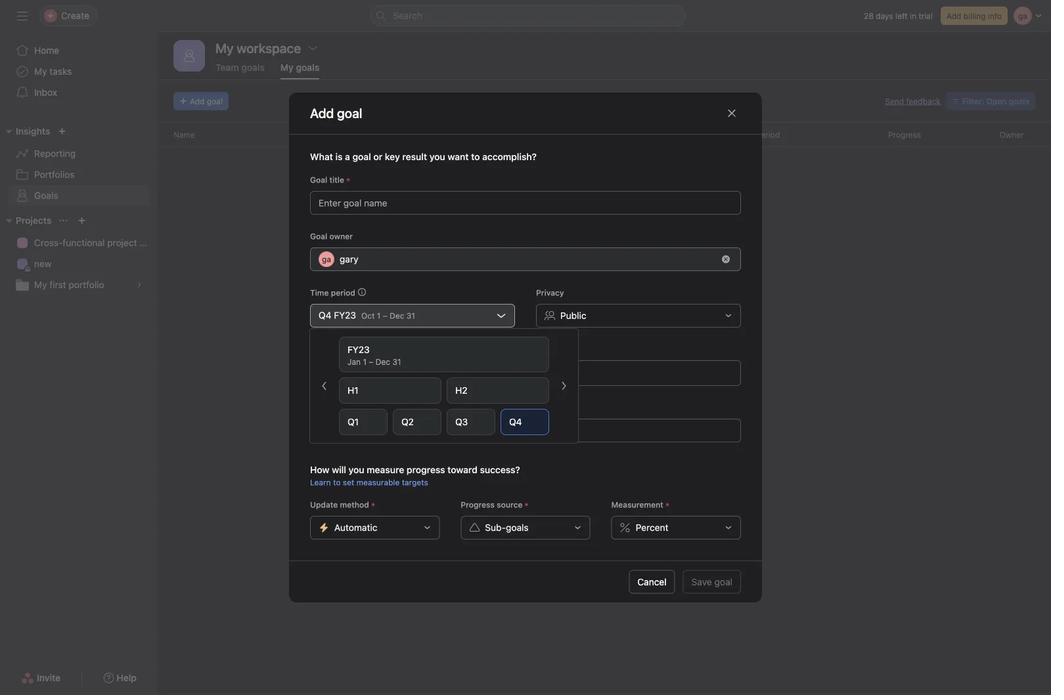 Task type: locate. For each thing, give the bounding box(es) containing it.
home link
[[8, 40, 150, 61]]

my inside projects element
[[34, 280, 47, 290]]

0 horizontal spatial 31
[[393, 357, 401, 367]]

my inside global element
[[34, 66, 47, 77]]

name
[[173, 130, 195, 139]]

1
[[377, 311, 381, 321], [363, 357, 367, 367]]

required image
[[523, 501, 531, 509], [663, 501, 671, 509]]

– inside fy23 jan 1 – dec 31
[[369, 357, 373, 367]]

method
[[340, 501, 369, 510]]

members
[[310, 345, 346, 354]]

reporting
[[34, 148, 76, 159]]

goal for goal owner
[[310, 232, 327, 241]]

1 vertical spatial filters
[[605, 379, 629, 390]]

required image up percent dropdown button
[[663, 501, 671, 509]]

time period down ga
[[310, 288, 355, 298]]

required image for title
[[344, 176, 352, 184]]

or
[[373, 151, 382, 162], [548, 338, 558, 351]]

1 horizontal spatial –
[[383, 311, 387, 321]]

1 right oct
[[377, 311, 381, 321]]

1 horizontal spatial q4
[[509, 417, 522, 428]]

1 horizontal spatial required image
[[663, 501, 671, 509]]

my for my first portfolio
[[34, 280, 47, 290]]

fy23 up jan
[[348, 345, 370, 355]]

1 vertical spatial 31
[[393, 357, 401, 367]]

insights button
[[0, 124, 50, 139]]

0 vertical spatial add
[[947, 11, 962, 20]]

how
[[310, 465, 330, 476]]

or left key
[[373, 151, 382, 162]]

–
[[383, 311, 387, 321], [369, 357, 373, 367]]

1 vertical spatial dec
[[376, 357, 390, 367]]

owner
[[330, 232, 353, 241]]

fy23
[[334, 310, 356, 321], [348, 345, 370, 355]]

dec right oct
[[390, 311, 404, 321]]

global element
[[0, 32, 158, 111]]

goal owner
[[310, 232, 353, 241]]

goal
[[207, 97, 223, 106], [353, 151, 371, 162], [525, 338, 545, 351], [337, 403, 353, 413], [715, 577, 733, 588]]

oct
[[361, 311, 375, 321]]

fy23 left oct
[[334, 310, 356, 321]]

goals.
[[685, 338, 714, 351]]

my
[[280, 62, 294, 73], [34, 66, 47, 77], [34, 280, 47, 290]]

1 vertical spatial to
[[333, 478, 341, 488]]

1 right jan
[[363, 357, 367, 367]]

1 vertical spatial a
[[517, 338, 522, 351]]

my first portfolio
[[34, 280, 104, 290]]

to for see
[[640, 338, 650, 351]]

goal up q1
[[337, 403, 353, 413]]

0 vertical spatial progress
[[888, 130, 921, 139]]

0 horizontal spatial progress
[[461, 501, 495, 510]]

1 horizontal spatial required image
[[369, 501, 377, 509]]

0 horizontal spatial goals
[[241, 62, 265, 73]]

0 vertical spatial goal
[[310, 175, 327, 185]]

time
[[736, 130, 754, 139], [310, 288, 329, 298]]

0 vertical spatial to
[[640, 338, 650, 351]]

info
[[988, 11, 1002, 20]]

0 vertical spatial or
[[373, 151, 382, 162]]

trial
[[919, 11, 933, 20]]

goal right save
[[715, 577, 733, 588]]

1 horizontal spatial 1
[[377, 311, 381, 321]]

q4
[[319, 310, 331, 321], [509, 417, 522, 428]]

goals inside dropdown button
[[506, 523, 529, 534]]

percent
[[636, 523, 669, 534]]

2 vertical spatial add
[[495, 338, 514, 351]]

to inside how will you measure progress toward success? learn to set measurable targets
[[333, 478, 341, 488]]

1 horizontal spatial 31
[[407, 311, 415, 321]]

1 vertical spatial –
[[369, 357, 373, 367]]

progress source
[[461, 501, 523, 510]]

31
[[407, 311, 415, 321], [393, 357, 401, 367]]

filters right your
[[611, 338, 637, 351]]

0 horizontal spatial 1
[[363, 357, 367, 367]]

goal inside button
[[715, 577, 733, 588]]

to for set
[[333, 478, 341, 488]]

progress down send feedback link
[[888, 130, 921, 139]]

to left set
[[333, 478, 341, 488]]

measurement
[[611, 501, 663, 510]]

0 vertical spatial –
[[383, 311, 387, 321]]

0 vertical spatial dec
[[390, 311, 404, 321]]

sub-goals
[[485, 523, 529, 534]]

inbox
[[34, 87, 57, 98]]

0 vertical spatial 31
[[407, 311, 415, 321]]

1 vertical spatial time
[[310, 288, 329, 298]]

set
[[343, 478, 354, 488]]

add down you on the top
[[495, 338, 514, 351]]

portfolios
[[34, 169, 75, 180]]

search button
[[371, 5, 686, 26]]

0 horizontal spatial required image
[[344, 176, 352, 184]]

a right the is
[[345, 151, 350, 162]]

progress up sub-
[[461, 501, 495, 510]]

inbox link
[[8, 82, 150, 103]]

time period
[[736, 130, 780, 139], [310, 288, 355, 298]]

0 vertical spatial time
[[736, 130, 754, 139]]

q4 right q3
[[509, 417, 522, 428]]

goal left 'title'
[[310, 175, 327, 185]]

you left want
[[430, 151, 445, 162]]

add
[[947, 11, 962, 20], [190, 97, 205, 106], [495, 338, 514, 351]]

gary
[[340, 254, 359, 265]]

to accomplish?
[[471, 151, 537, 162]]

reporting link
[[8, 143, 150, 164]]

31 right jan
[[393, 357, 401, 367]]

1 vertical spatial goal
[[310, 232, 327, 241]]

goal
[[310, 175, 327, 185], [310, 232, 327, 241]]

my left first
[[34, 280, 47, 290]]

0 vertical spatial a
[[345, 151, 350, 162]]

1 goal from the top
[[310, 175, 327, 185]]

close this dialog image
[[727, 108, 737, 119]]

my for my tasks
[[34, 66, 47, 77]]

filters right the clear at the bottom right of page
[[605, 379, 629, 390]]

own
[[570, 306, 600, 325]]

0 horizontal spatial –
[[369, 357, 373, 367]]

add inside button
[[947, 11, 962, 20]]

1 horizontal spatial period
[[756, 130, 780, 139]]

required image
[[344, 176, 352, 184], [369, 501, 377, 509]]

0 vertical spatial 1
[[377, 311, 381, 321]]

my goals
[[280, 62, 319, 73]]

add for add billing info
[[947, 11, 962, 20]]

hide sidebar image
[[17, 11, 28, 21]]

sub-goals button
[[461, 516, 590, 540]]

q4 up members
[[319, 310, 331, 321]]

cross-functional project plan
[[34, 238, 158, 248]]

add inside button
[[190, 97, 205, 106]]

automatic button
[[310, 516, 440, 540]]

0 vertical spatial q4
[[319, 310, 331, 321]]

0 horizontal spatial q4
[[319, 310, 331, 321]]

goal for save goal
[[715, 577, 733, 588]]

required image up the sub-goals dropdown button
[[523, 501, 531, 509]]

1 horizontal spatial goals
[[296, 62, 319, 73]]

goal down team
[[207, 97, 223, 106]]

goal right the is
[[353, 151, 371, 162]]

my left tasks
[[34, 66, 47, 77]]

Name or email text field
[[319, 365, 390, 381]]

required image for sub-goals
[[523, 501, 531, 509]]

tasks
[[49, 66, 72, 77]]

1 vertical spatial you
[[349, 465, 364, 476]]

28
[[864, 11, 874, 20]]

0 vertical spatial required image
[[344, 176, 352, 184]]

is
[[335, 151, 343, 162]]

my down my workspace at the top left of the page
[[280, 62, 294, 73]]

0 horizontal spatial time
[[310, 288, 329, 298]]

goals link
[[8, 185, 150, 206]]

time down ga
[[310, 288, 329, 298]]

goal for goal title
[[310, 175, 327, 185]]

0 vertical spatial time period
[[736, 130, 780, 139]]

2 horizontal spatial goals
[[506, 523, 529, 534]]

1 required image from the left
[[523, 501, 531, 509]]

period
[[756, 130, 780, 139], [331, 288, 355, 298]]

1 horizontal spatial add
[[495, 338, 514, 351]]

q3
[[455, 417, 468, 428]]

will
[[332, 465, 346, 476]]

previous year image
[[319, 381, 330, 392]]

1 vertical spatial time period
[[310, 288, 355, 298]]

filters
[[611, 338, 637, 351], [605, 379, 629, 390]]

1 vertical spatial progress
[[461, 501, 495, 510]]

0 vertical spatial filters
[[611, 338, 637, 351]]

Enter goal name text field
[[310, 191, 741, 215]]

what
[[310, 151, 333, 162]]

goal title
[[310, 175, 344, 185]]

dec right jan
[[376, 357, 390, 367]]

feedback
[[906, 97, 941, 106]]

to left see
[[640, 338, 650, 351]]

– inside q4 fy23 oct 1 – dec 31
[[383, 311, 387, 321]]

1 inside fy23 jan 1 – dec 31
[[363, 357, 367, 367]]

cross-functional project plan link
[[8, 233, 158, 254]]

you up set
[[349, 465, 364, 476]]

send
[[885, 97, 904, 106]]

1 horizontal spatial you
[[430, 151, 445, 162]]

goal inside button
[[207, 97, 223, 106]]

q1
[[348, 417, 359, 428]]

1 vertical spatial period
[[331, 288, 355, 298]]

0 horizontal spatial period
[[331, 288, 355, 298]]

save goal
[[692, 577, 733, 588]]

1 horizontal spatial or
[[548, 338, 558, 351]]

2 goal from the top
[[310, 232, 327, 241]]

what is a goal or key result you want to accomplish?
[[310, 151, 537, 162]]

0 horizontal spatial to
[[333, 478, 341, 488]]

any
[[603, 306, 628, 325]]

add goal button
[[173, 92, 229, 110]]

parent goal
[[310, 403, 353, 413]]

0 horizontal spatial you
[[349, 465, 364, 476]]

1 vertical spatial q4
[[509, 417, 522, 428]]

dec
[[390, 311, 404, 321], [376, 357, 390, 367]]

or left clear
[[548, 338, 558, 351]]

goal left owner in the top left of the page
[[310, 232, 327, 241]]

days
[[876, 11, 893, 20]]

– right jan
[[369, 357, 373, 367]]

1 vertical spatial fy23
[[348, 345, 370, 355]]

my goals link
[[280, 62, 319, 79]]

0 horizontal spatial required image
[[523, 501, 531, 509]]

a
[[345, 151, 350, 162], [517, 338, 522, 351]]

1 horizontal spatial to
[[640, 338, 650, 351]]

source
[[497, 501, 523, 510]]

your
[[587, 338, 608, 351]]

you
[[501, 306, 527, 325]]

0 horizontal spatial add
[[190, 97, 205, 106]]

31 right oct
[[407, 311, 415, 321]]

add up the "name"
[[190, 97, 205, 106]]

invite
[[37, 673, 61, 684]]

1 vertical spatial or
[[548, 338, 558, 351]]

you
[[430, 151, 445, 162], [349, 465, 364, 476]]

2 horizontal spatial add
[[947, 11, 962, 20]]

a down you on the top
[[517, 338, 522, 351]]

billing
[[964, 11, 986, 20]]

add for add goal
[[190, 97, 205, 106]]

time period down close this dialog icon
[[736, 130, 780, 139]]

0 horizontal spatial a
[[345, 151, 350, 162]]

clear filters
[[580, 379, 629, 390]]

cross-
[[34, 238, 63, 248]]

my tasks
[[34, 66, 72, 77]]

time down close this dialog icon
[[736, 130, 754, 139]]

search
[[393, 10, 422, 21]]

add left "billing"
[[947, 11, 962, 20]]

1 horizontal spatial progress
[[888, 130, 921, 139]]

1 vertical spatial required image
[[369, 501, 377, 509]]

1 vertical spatial 1
[[363, 357, 367, 367]]

1 vertical spatial add
[[190, 97, 205, 106]]

– right oct
[[383, 311, 387, 321]]

2 required image from the left
[[663, 501, 671, 509]]

31 inside fy23 jan 1 – dec 31
[[393, 357, 401, 367]]



Task type: vqa. For each thing, say whether or not it's contained in the screenshot.
due date
no



Task type: describe. For each thing, give the bounding box(es) containing it.
cancel
[[637, 577, 667, 588]]

functional
[[63, 238, 105, 248]]

toward success?
[[448, 465, 520, 476]]

ga
[[322, 255, 331, 264]]

0 horizontal spatial or
[[373, 151, 382, 162]]

owner
[[1000, 130, 1024, 139]]

add billing info
[[947, 11, 1002, 20]]

goals for sub-goals
[[506, 523, 529, 534]]

dec inside q4 fy23 oct 1 – dec 31
[[390, 311, 404, 321]]

new link
[[8, 254, 150, 275]]

search list box
[[371, 5, 686, 26]]

clear filters button
[[572, 373, 637, 397]]

result
[[402, 151, 427, 162]]

0 vertical spatial you
[[430, 151, 445, 162]]

projects element
[[0, 209, 158, 298]]

team goals link
[[216, 62, 265, 79]]

open goals
[[632, 306, 708, 325]]

add goal
[[310, 105, 362, 121]]

dec inside fy23 jan 1 – dec 31
[[376, 357, 390, 367]]

clear
[[561, 338, 584, 351]]

31 inside q4 fy23 oct 1 – dec 31
[[407, 311, 415, 321]]

goals for team goals
[[241, 62, 265, 73]]

0 horizontal spatial time period
[[310, 288, 355, 298]]

send feedback link
[[885, 95, 941, 107]]

q4 for q4
[[509, 417, 522, 428]]

1 horizontal spatial time
[[736, 130, 754, 139]]

project
[[107, 238, 137, 248]]

sub-
[[485, 523, 506, 534]]

cancel button
[[629, 571, 675, 594]]

team
[[216, 62, 239, 73]]

filters inside clear filters button
[[605, 379, 629, 390]]

1 inside q4 fy23 oct 1 – dec 31
[[377, 311, 381, 321]]

progress
[[407, 465, 445, 476]]

goal down don't
[[525, 338, 545, 351]]

remove image
[[722, 256, 730, 263]]

required image for percent
[[663, 501, 671, 509]]

home
[[34, 45, 59, 56]]

don't
[[530, 306, 567, 325]]

percent button
[[611, 516, 741, 540]]

q4 for q4 fy23 oct 1 – dec 31
[[319, 310, 331, 321]]

my for my goals
[[280, 62, 294, 73]]

public button
[[536, 304, 741, 328]]

portfolios link
[[8, 164, 150, 185]]

next year image
[[558, 381, 569, 392]]

learn to set measurable targets link
[[310, 478, 428, 488]]

0 vertical spatial fy23
[[334, 310, 356, 321]]

h1
[[348, 385, 358, 396]]

how will you measure progress toward success? learn to set measurable targets
[[310, 465, 520, 488]]

fy23 inside fy23 jan 1 – dec 31
[[348, 345, 370, 355]]

progress for progress
[[888, 130, 921, 139]]

add a goal or clear your filters to see all goals.
[[495, 338, 714, 351]]

goal for parent goal
[[337, 403, 353, 413]]

q4 fy23 oct 1 – dec 31
[[319, 310, 415, 321]]

1 horizontal spatial time period
[[736, 130, 780, 139]]

privacy
[[536, 288, 564, 298]]

add billing info button
[[941, 7, 1008, 25]]

team goals
[[216, 62, 265, 73]]

goals
[[34, 190, 58, 201]]

my first portfolio link
[[8, 275, 150, 296]]

plan
[[140, 238, 158, 248]]

save
[[692, 577, 712, 588]]

new
[[34, 259, 52, 269]]

fy23 jan 1 – dec 31
[[348, 345, 401, 367]]

invite button
[[13, 667, 69, 691]]

h2
[[455, 385, 467, 396]]

parent
[[310, 403, 335, 413]]

required image for method
[[369, 501, 377, 509]]

insights element
[[0, 120, 158, 209]]

1 horizontal spatial a
[[517, 338, 522, 351]]

goal for add goal
[[207, 97, 223, 106]]

send feedback
[[885, 97, 941, 106]]

goals for my goals
[[296, 62, 319, 73]]

projects
[[16, 215, 52, 226]]

in
[[910, 11, 917, 20]]

add for add a goal or clear your filters to see all goals.
[[495, 338, 514, 351]]

projects button
[[0, 213, 52, 229]]

28 days left in trial
[[864, 11, 933, 20]]

all
[[672, 338, 683, 351]]

automatic
[[334, 523, 377, 534]]

0 vertical spatial period
[[756, 130, 780, 139]]

you inside how will you measure progress toward success? learn to set measurable targets
[[349, 465, 364, 476]]

measure
[[367, 465, 404, 476]]

want
[[448, 151, 469, 162]]

q2
[[401, 417, 414, 428]]

progress for progress source
[[461, 501, 495, 510]]

you don't own any open goals
[[501, 306, 708, 325]]

update
[[310, 501, 338, 510]]

see
[[652, 338, 669, 351]]

left
[[896, 11, 908, 20]]

public
[[560, 310, 586, 321]]



